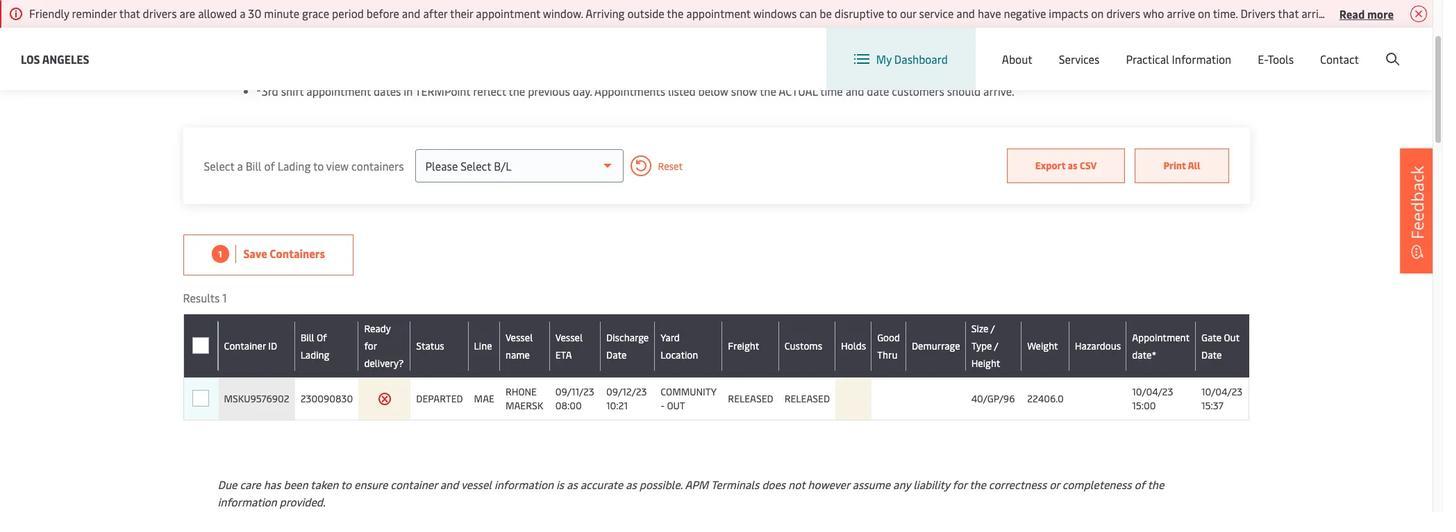 Task type: describe. For each thing, give the bounding box(es) containing it.
about
[[1002, 51, 1033, 67]]

read more button
[[1340, 5, 1394, 22]]

save containers
[[244, 246, 325, 261]]

provided.
[[280, 495, 326, 510]]

container id
[[224, 340, 277, 353]]

*3rd shift appointment dates in termpoint reflect the previous day. appointments listed below show the actual time and date customers should arrive.
[[256, 83, 1015, 99]]

yard location
[[661, 331, 698, 362]]

and left date
[[846, 83, 865, 99]]

due care has been taken to ensure container and vessel information is as accurate as possible. apm terminals does not however assume any liability for the correctness or completeness of the information provided.
[[218, 477, 1165, 510]]

2 horizontal spatial appointment
[[687, 6, 751, 21]]

vessel for eta
[[556, 331, 583, 344]]

0 vertical spatial of
[[264, 158, 275, 173]]

-
[[661, 399, 665, 413]]

below
[[699, 83, 729, 99]]

is
[[556, 477, 564, 493]]

appointment date*
[[1133, 331, 1190, 362]]

1 that from the left
[[119, 6, 140, 21]]

delivery?
[[364, 357, 404, 370]]

discharge date
[[607, 331, 649, 362]]

reflect
[[473, 83, 506, 99]]

1 horizontal spatial appointment
[[476, 6, 541, 21]]

customers
[[892, 83, 945, 99]]

10/04/23 for 15:00
[[1133, 386, 1174, 399]]

as inside button
[[1068, 159, 1078, 172]]

services button
[[1059, 28, 1100, 90]]

10:21
[[607, 399, 628, 413]]

practical
[[1126, 51, 1170, 67]]

good thru
[[878, 331, 900, 362]]

0 horizontal spatial bill
[[246, 158, 262, 173]]

reset button
[[624, 156, 683, 176]]

size
[[972, 322, 989, 336]]

windows
[[754, 6, 797, 21]]

practical information button
[[1126, 28, 1232, 90]]

0 vertical spatial a
[[240, 6, 246, 21]]

practical information
[[1126, 51, 1232, 67]]

feedback
[[1406, 166, 1429, 240]]

be
[[820, 6, 832, 21]]

bill of lading
[[301, 331, 330, 362]]

yard
[[661, 331, 680, 344]]

read
[[1340, 6, 1365, 21]]

appointm
[[1399, 6, 1444, 21]]

csv
[[1080, 159, 1097, 172]]

1 vertical spatial information
[[218, 495, 277, 510]]

weight
[[1028, 340, 1059, 353]]

create
[[1331, 41, 1364, 56]]

0 horizontal spatial as
[[567, 477, 578, 493]]

login
[[1295, 41, 1322, 56]]

0 vertical spatial information
[[495, 477, 554, 493]]

all
[[1188, 159, 1201, 172]]

2 that from the left
[[1279, 6, 1299, 21]]

not
[[789, 477, 805, 493]]

/ for size
[[991, 322, 995, 336]]

of
[[317, 331, 327, 344]]

for inside ready for delivery?
[[364, 340, 377, 353]]

15:37
[[1202, 399, 1224, 413]]

switch
[[1042, 40, 1075, 56]]

termpoint
[[415, 83, 471, 99]]

export
[[1036, 159, 1066, 172]]

good
[[878, 331, 900, 344]]

been
[[284, 477, 308, 493]]

after
[[423, 6, 448, 21]]

40/gp/96
[[972, 393, 1015, 406]]

login / create account
[[1295, 41, 1407, 56]]

angeles
[[42, 51, 89, 66]]

menu
[[1200, 41, 1229, 56]]

should
[[947, 83, 981, 99]]

1 drivers from the left
[[143, 6, 177, 21]]

terminals
[[711, 477, 760, 493]]

completeness
[[1063, 477, 1132, 493]]

demurrage
[[912, 340, 961, 353]]

rhone
[[506, 386, 537, 399]]

select
[[204, 158, 235, 173]]

global menu button
[[1135, 27, 1242, 69]]

information
[[1172, 51, 1232, 67]]

height
[[972, 357, 1001, 370]]

does
[[762, 477, 786, 493]]

correctness
[[989, 477, 1047, 493]]

type
[[972, 340, 992, 353]]

and left the "after"
[[402, 6, 421, 21]]

1 on from the left
[[1092, 6, 1104, 21]]

care
[[240, 477, 261, 493]]

ready for delivery?
[[364, 322, 404, 370]]

contact button
[[1321, 28, 1360, 90]]

dashboard
[[895, 51, 948, 67]]

0 vertical spatial to
[[887, 6, 898, 21]]

are
[[180, 6, 195, 21]]

vessel name
[[506, 331, 533, 362]]

global
[[1165, 41, 1197, 56]]

liability
[[914, 477, 950, 493]]

print all
[[1164, 159, 1201, 172]]

impacts
[[1049, 6, 1089, 21]]

e-
[[1258, 51, 1268, 67]]

0 vertical spatial lading
[[278, 158, 311, 173]]

gate
[[1202, 331, 1222, 344]]

community - out
[[661, 386, 716, 413]]

login / create account link
[[1269, 28, 1407, 69]]

0 horizontal spatial appointment
[[307, 83, 371, 99]]

2 vertical spatial /
[[994, 340, 999, 353]]

1 arrive from the left
[[1167, 6, 1196, 21]]

0 vertical spatial 1
[[218, 248, 222, 259]]

*3rd
[[256, 83, 278, 99]]

can
[[800, 6, 817, 21]]

to for container
[[341, 477, 352, 493]]

discharge
[[607, 331, 649, 344]]



Task type: vqa. For each thing, say whether or not it's contained in the screenshot.
Alerts to the top
no



Task type: locate. For each thing, give the bounding box(es) containing it.
lading
[[278, 158, 311, 173], [301, 348, 330, 362]]

1 horizontal spatial date
[[1202, 348, 1222, 362]]

1 vertical spatial 1
[[223, 290, 227, 306]]

for right liability at the bottom right of the page
[[953, 477, 967, 493]]

ensure
[[354, 477, 388, 493]]

close alert image
[[1411, 6, 1428, 22]]

of inside due care has been taken to ensure container and vessel information is as accurate as possible. apm terminals does not however assume any liability for the correctness or completeness of the information provided.
[[1135, 477, 1146, 493]]

date inside gate out date
[[1202, 348, 1222, 362]]

about button
[[1002, 28, 1033, 90]]

for down ready
[[364, 340, 377, 353]]

shift
[[281, 83, 304, 99]]

their
[[450, 6, 473, 21], [1373, 6, 1396, 21]]

location right 'switch'
[[1078, 40, 1121, 56]]

1 vertical spatial /
[[991, 322, 995, 336]]

account
[[1366, 41, 1407, 56]]

accurate
[[581, 477, 623, 493]]

2 horizontal spatial as
[[1068, 159, 1078, 172]]

1 vertical spatial for
[[953, 477, 967, 493]]

1 horizontal spatial as
[[626, 477, 637, 493]]

1
[[218, 248, 222, 259], [223, 290, 227, 306]]

date down 'discharge'
[[607, 348, 627, 362]]

None checkbox
[[192, 338, 209, 355], [193, 391, 209, 408], [192, 338, 209, 355], [193, 391, 209, 408]]

1 their from the left
[[450, 6, 473, 21]]

minute
[[264, 6, 300, 21]]

arrive
[[1167, 6, 1196, 21], [1302, 6, 1331, 21]]

day.
[[573, 83, 592, 99]]

results 1
[[183, 290, 227, 306]]

information left is
[[495, 477, 554, 493]]

1 vertical spatial location
[[661, 348, 698, 362]]

to
[[887, 6, 898, 21], [313, 158, 324, 173], [341, 477, 352, 493]]

location for yard
[[661, 348, 698, 362]]

date
[[867, 83, 890, 99]]

30
[[248, 6, 262, 21]]

location for switch
[[1078, 40, 1121, 56]]

possible.
[[640, 477, 683, 493]]

0 horizontal spatial that
[[119, 6, 140, 21]]

0 horizontal spatial of
[[264, 158, 275, 173]]

location down yard
[[661, 348, 698, 362]]

e-tools button
[[1258, 28, 1294, 90]]

line
[[474, 340, 492, 353]]

2 vessel from the left
[[556, 331, 583, 344]]

1 horizontal spatial outside
[[1333, 6, 1370, 21]]

and inside due care has been taken to ensure container and vessel information is as accurate as possible. apm terminals does not however assume any liability for the correctness or completeness of the information provided.
[[440, 477, 459, 493]]

print all button
[[1136, 149, 1229, 183]]

1 left save
[[218, 248, 222, 259]]

period
[[332, 6, 364, 21]]

has
[[264, 477, 281, 493]]

grace
[[302, 6, 329, 21]]

0 horizontal spatial for
[[364, 340, 377, 353]]

bill inside bill of lading
[[301, 331, 314, 344]]

vessel for name
[[506, 331, 533, 344]]

1 vertical spatial lading
[[301, 348, 330, 362]]

/ for login
[[1324, 41, 1329, 56]]

to inside due care has been taken to ensure container and vessel information is as accurate as possible. apm terminals does not however assume any liability for the correctness or completeness of the information provided.
[[341, 477, 352, 493]]

2 10/04/23 from the left
[[1202, 386, 1243, 399]]

arrive right who on the top of the page
[[1167, 6, 1196, 21]]

1 horizontal spatial information
[[495, 477, 554, 493]]

10/04/23 up 15:37
[[1202, 386, 1243, 399]]

1 horizontal spatial location
[[1078, 40, 1121, 56]]

0 horizontal spatial arrive
[[1167, 6, 1196, 21]]

1 right the results
[[223, 290, 227, 306]]

gate out date
[[1202, 331, 1240, 362]]

1 vertical spatial bill
[[301, 331, 314, 344]]

who
[[1143, 6, 1165, 21]]

/ inside "link"
[[1324, 41, 1329, 56]]

time.
[[1213, 6, 1238, 21]]

0 horizontal spatial date
[[607, 348, 627, 362]]

to right taken
[[341, 477, 352, 493]]

1 released from the left
[[728, 393, 774, 406]]

holds
[[841, 340, 866, 353]]

09/12/23 10:21
[[607, 386, 647, 413]]

appointment right shift
[[307, 83, 371, 99]]

0 vertical spatial for
[[364, 340, 377, 353]]

to left view
[[313, 158, 324, 173]]

on left time.
[[1198, 6, 1211, 21]]

outside up login / create account
[[1333, 6, 1370, 21]]

appointment left the window.
[[476, 6, 541, 21]]

09/11/23
[[556, 386, 595, 399]]

containers
[[352, 158, 404, 173]]

2 arrive from the left
[[1302, 6, 1331, 21]]

released down the customs at the bottom right of the page
[[785, 393, 830, 406]]

1 outside from the left
[[628, 6, 665, 21]]

10/04/23 for 15:37
[[1202, 386, 1243, 399]]

1 horizontal spatial for
[[953, 477, 967, 493]]

09/12/23
[[607, 386, 647, 399]]

taken
[[311, 477, 339, 493]]

results
[[183, 290, 220, 306]]

on right 'impacts'
[[1092, 6, 1104, 21]]

0 horizontal spatial released
[[728, 393, 774, 406]]

2 drivers from the left
[[1107, 6, 1141, 21]]

of right select
[[264, 158, 275, 173]]

2 horizontal spatial to
[[887, 6, 898, 21]]

0 horizontal spatial vessel
[[506, 331, 533, 344]]

their right the "after"
[[450, 6, 473, 21]]

10/04/23 up 15:00
[[1133, 386, 1174, 399]]

/
[[1324, 41, 1329, 56], [991, 322, 995, 336], [994, 340, 999, 353]]

previous
[[528, 83, 570, 99]]

None checkbox
[[193, 338, 209, 354], [193, 390, 209, 407], [193, 338, 209, 354], [193, 390, 209, 407]]

0 horizontal spatial drivers
[[143, 6, 177, 21]]

a
[[240, 6, 246, 21], [237, 158, 243, 173]]

1 horizontal spatial released
[[785, 393, 830, 406]]

dates
[[374, 83, 401, 99]]

drivers
[[143, 6, 177, 21], [1107, 6, 1141, 21]]

1 10/04/23 from the left
[[1133, 386, 1174, 399]]

vessel up eta
[[556, 331, 583, 344]]

containers
[[270, 246, 325, 261]]

released down freight
[[728, 393, 774, 406]]

arrive.
[[984, 83, 1015, 99]]

1 horizontal spatial vessel
[[556, 331, 583, 344]]

as left csv
[[1068, 159, 1078, 172]]

0 horizontal spatial information
[[218, 495, 277, 510]]

0 horizontal spatial location
[[661, 348, 698, 362]]

bill right select
[[246, 158, 262, 173]]

1 vertical spatial of
[[1135, 477, 1146, 493]]

allowed
[[198, 6, 237, 21]]

2 on from the left
[[1198, 6, 1211, 21]]

not ready image
[[378, 393, 392, 406]]

status
[[416, 340, 445, 353]]

/ right login
[[1324, 41, 1329, 56]]

1 horizontal spatial drivers
[[1107, 6, 1141, 21]]

1 vessel from the left
[[506, 331, 533, 344]]

1 horizontal spatial bill
[[301, 331, 314, 344]]

that right reminder
[[119, 6, 140, 21]]

0 horizontal spatial 1
[[218, 248, 222, 259]]

departed
[[416, 393, 463, 406]]

export as csv
[[1036, 159, 1097, 172]]

appointment
[[476, 6, 541, 21], [687, 6, 751, 21], [307, 83, 371, 99]]

vessel
[[506, 331, 533, 344], [556, 331, 583, 344]]

as right is
[[567, 477, 578, 493]]

save
[[244, 246, 267, 261]]

0 horizontal spatial outside
[[628, 6, 665, 21]]

/ right size
[[991, 322, 995, 336]]

mae
[[474, 393, 495, 406]]

to left our
[[887, 6, 898, 21]]

0 vertical spatial /
[[1324, 41, 1329, 56]]

however
[[808, 477, 850, 493]]

0 horizontal spatial on
[[1092, 6, 1104, 21]]

0 horizontal spatial to
[[313, 158, 324, 173]]

freight
[[728, 340, 760, 353]]

services
[[1059, 51, 1100, 67]]

name
[[506, 348, 530, 362]]

of right completeness
[[1135, 477, 1146, 493]]

lading down the of
[[301, 348, 330, 362]]

to for containers
[[313, 158, 324, 173]]

08:00
[[556, 399, 582, 413]]

1 horizontal spatial to
[[341, 477, 352, 493]]

feedback button
[[1401, 149, 1435, 274]]

print
[[1164, 159, 1186, 172]]

1 horizontal spatial 1
[[223, 290, 227, 306]]

have
[[978, 6, 1002, 21]]

lading left view
[[278, 158, 311, 173]]

before
[[367, 6, 399, 21]]

0 vertical spatial bill
[[246, 158, 262, 173]]

and left have
[[957, 6, 975, 21]]

contact
[[1321, 51, 1360, 67]]

1 horizontal spatial 10/04/23
[[1202, 386, 1243, 399]]

their right read
[[1373, 6, 1396, 21]]

ready
[[364, 322, 391, 336]]

my
[[877, 51, 892, 67]]

information
[[495, 477, 554, 493], [218, 495, 277, 510]]

a right select
[[237, 158, 243, 173]]

and left vessel at the bottom left
[[440, 477, 459, 493]]

0 horizontal spatial 10/04/23
[[1133, 386, 1174, 399]]

appointment
[[1133, 331, 1190, 344]]

2 released from the left
[[785, 393, 830, 406]]

out
[[667, 399, 685, 413]]

outside right arriving
[[628, 6, 665, 21]]

a left 30
[[240, 6, 246, 21]]

los angeles
[[21, 51, 89, 66]]

view
[[326, 158, 349, 173]]

listed
[[668, 83, 696, 99]]

1 vertical spatial to
[[313, 158, 324, 173]]

drivers left are
[[143, 6, 177, 21]]

that right drivers
[[1279, 6, 1299, 21]]

information down care
[[218, 495, 277, 510]]

appointment left windows
[[687, 6, 751, 21]]

vessel up name
[[506, 331, 533, 344]]

arrive up login
[[1302, 6, 1331, 21]]

1 horizontal spatial on
[[1198, 6, 1211, 21]]

0 vertical spatial location
[[1078, 40, 1121, 56]]

1 vertical spatial a
[[237, 158, 243, 173]]

bill
[[246, 158, 262, 173], [301, 331, 314, 344]]

date down the gate
[[1202, 348, 1222, 362]]

1 horizontal spatial that
[[1279, 6, 1299, 21]]

as right accurate
[[626, 477, 637, 493]]

2 vertical spatial to
[[341, 477, 352, 493]]

for inside due care has been taken to ensure container and vessel information is as accurate as possible. apm terminals does not however assume any liability for the correctness or completeness of the information provided.
[[953, 477, 967, 493]]

read more
[[1340, 6, 1394, 21]]

230090830
[[301, 393, 353, 406]]

/ right type
[[994, 340, 999, 353]]

date inside discharge date
[[607, 348, 627, 362]]

1 date from the left
[[607, 348, 627, 362]]

bill left the of
[[301, 331, 314, 344]]

2 date from the left
[[1202, 348, 1222, 362]]

1 horizontal spatial their
[[1373, 6, 1396, 21]]

1 horizontal spatial of
[[1135, 477, 1146, 493]]

eta
[[556, 348, 572, 362]]

1 horizontal spatial arrive
[[1302, 6, 1331, 21]]

2 their from the left
[[1373, 6, 1396, 21]]

2 outside from the left
[[1333, 6, 1370, 21]]

0 horizontal spatial their
[[450, 6, 473, 21]]

friendly reminder that drivers are allowed a 30 minute grace period before and after their appointment window. arriving outside the appointment windows can be disruptive to our service and have negative impacts on drivers who arrive on time. drivers that arrive outside their appointm
[[29, 6, 1444, 21]]

e-tools
[[1258, 51, 1294, 67]]

drivers left who on the top of the page
[[1107, 6, 1141, 21]]



